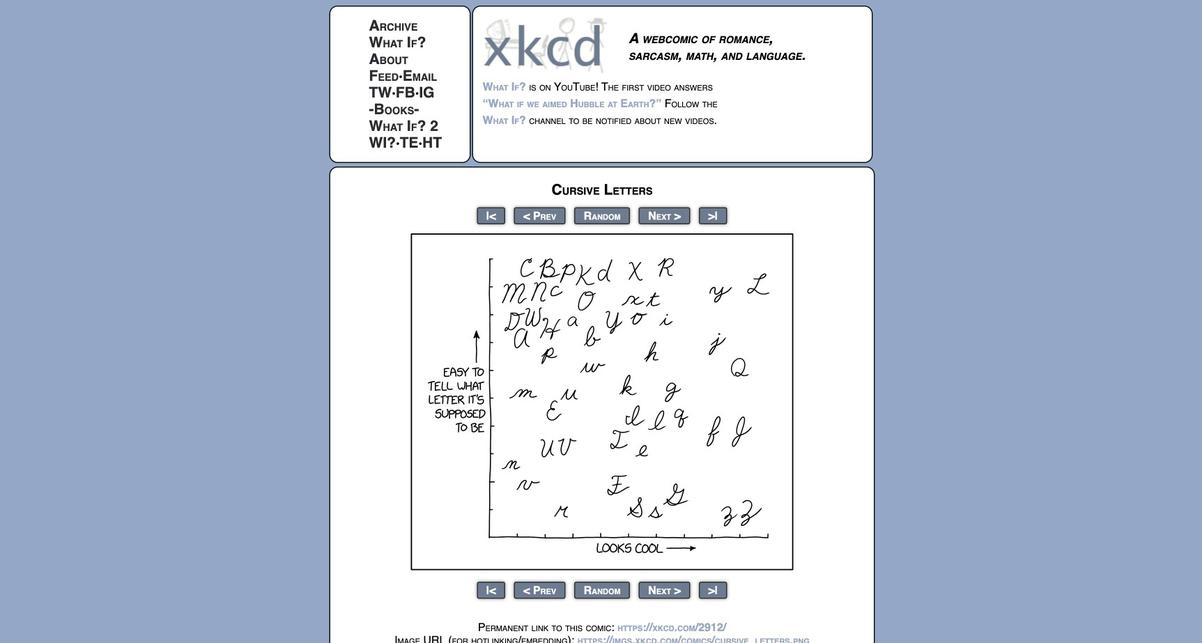 Task type: vqa. For each thing, say whether or not it's contained in the screenshot.
Moon Landing Mission Profiles IMAGE
no



Task type: locate. For each thing, give the bounding box(es) containing it.
cursive letters image
[[411, 234, 794, 571]]

xkcd.com logo image
[[483, 16, 612, 74]]



